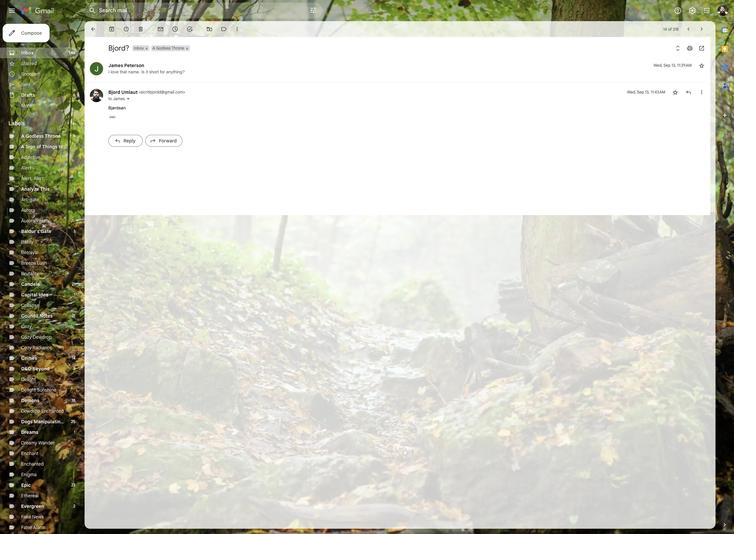 Task type: locate. For each thing, give the bounding box(es) containing it.
a inside a godless throne button
[[153, 46, 155, 51]]

3
[[73, 366, 75, 371]]

gmail image
[[21, 4, 57, 17]]

cozy down council
[[21, 324, 32, 330]]

cozy up the crimes link
[[21, 345, 32, 351]]

dreamy wander link
[[21, 440, 55, 446]]

not starred checkbox for 11:43 am
[[672, 89, 679, 96]]

dewdrop down "demons" link
[[21, 408, 40, 414]]

not starred image for wed, sep 13, 11:43 am
[[672, 89, 679, 96]]

1 cozy from the top
[[21, 324, 32, 330]]

0 vertical spatial a
[[153, 46, 155, 51]]

sep
[[664, 63, 671, 68], [637, 90, 644, 95]]

candela link
[[21, 281, 40, 287]]

18
[[72, 398, 75, 403]]

of left the 218
[[668, 27, 672, 32]]

archive image
[[108, 26, 115, 32]]

1 horizontal spatial 13,
[[672, 63, 676, 68]]

dogs manipulating time link
[[21, 419, 75, 425]]

21 for council notes
[[72, 313, 75, 318]]

a sign of things to come link
[[21, 144, 77, 150]]

support image
[[674, 7, 682, 15]]

delight for delight sunshine
[[21, 387, 36, 393]]

14 up 3
[[72, 356, 75, 361]]

a godless throne inside a godless throne button
[[153, 46, 184, 51]]

of inside "labels" navigation
[[36, 144, 41, 150]]

1 horizontal spatial inbox
[[134, 46, 144, 51]]

1 vertical spatial of
[[36, 144, 41, 150]]

not starred checkbox right 11:39 am
[[699, 62, 705, 69]]

enchant link
[[21, 450, 38, 456]]

a left sign
[[21, 144, 24, 150]]

wed, inside cell
[[627, 90, 636, 95]]

0 horizontal spatial a godless throne
[[21, 133, 61, 139]]

brutality
[[21, 271, 39, 277]]

1 right 'gate'
[[74, 229, 75, 234]]

1 vertical spatial a
[[21, 133, 24, 139]]

capital idea link
[[21, 292, 48, 298]]

3 cozy from the top
[[21, 345, 32, 351]]

a godless throne down snooze icon
[[153, 46, 184, 51]]

report spam image
[[123, 26, 130, 32]]

delight sunshine
[[21, 387, 56, 393]]

21
[[72, 282, 75, 287], [72, 313, 75, 318]]

2 aurora from the top
[[21, 218, 35, 224]]

art-gate link
[[21, 197, 39, 203]]

adjective
[[21, 154, 41, 160]]

1 horizontal spatial to
[[108, 96, 112, 101]]

cozy dewdrop
[[21, 334, 52, 340]]

wed, left 11:43 am
[[627, 90, 636, 95]]

0 vertical spatial of
[[668, 27, 672, 32]]

1 right the idea
[[74, 292, 75, 297]]

a godless throne down labels heading
[[21, 133, 61, 139]]

throne for a godless throne link
[[45, 133, 61, 139]]

lush
[[37, 260, 47, 266]]

enigma link
[[21, 472, 37, 478]]

alarm
[[33, 525, 45, 530]]

is
[[141, 69, 145, 74]]

1 vertical spatial wed,
[[627, 90, 636, 95]]

breeze lush
[[21, 260, 47, 266]]

inbox for inbox button
[[134, 46, 144, 51]]

back to inbox image
[[90, 26, 97, 32]]

ballsy
[[21, 239, 33, 245]]

inbox inside "labels" navigation
[[21, 50, 34, 56]]

wander
[[38, 440, 55, 446]]

1 down 25
[[74, 430, 75, 435]]

dewdrop
[[33, 334, 52, 340], [21, 408, 40, 414]]

2 1 from the top
[[74, 186, 75, 191]]

enchant
[[21, 450, 38, 456]]

1 vertical spatial throne
[[45, 133, 61, 139]]

a godless throne inside "labels" navigation
[[21, 133, 61, 139]]

not starred image right 11:39 am
[[699, 62, 705, 69]]

0 vertical spatial throne
[[172, 46, 184, 51]]

james
[[108, 62, 123, 68], [113, 96, 125, 101]]

james down "bjord"
[[113, 96, 125, 101]]

1 vertical spatial not starred checkbox
[[672, 89, 679, 96]]

13, for 11:43 am
[[645, 90, 650, 95]]

name.
[[128, 69, 140, 74]]

0 vertical spatial not starred checkbox
[[699, 62, 705, 69]]

0 horizontal spatial of
[[36, 144, 41, 150]]

13, left 11:43 am
[[645, 90, 650, 95]]

alert
[[21, 165, 31, 171], [34, 176, 44, 181]]

1 vertical spatial to
[[59, 144, 63, 150]]

1 horizontal spatial wed,
[[654, 63, 663, 68]]

0 vertical spatial 21
[[72, 282, 75, 287]]

sep left 11:43 am
[[637, 90, 644, 95]]

godless
[[156, 46, 171, 51], [26, 133, 44, 139]]

sign
[[25, 144, 35, 150]]

to down "bjord"
[[108, 96, 112, 101]]

1 horizontal spatial 14
[[664, 27, 667, 32]]

alert,
[[21, 176, 32, 181]]

0 vertical spatial wed,
[[654, 63, 663, 68]]

1 vertical spatial godless
[[26, 133, 44, 139]]

analyze
[[21, 186, 39, 192]]

that
[[120, 69, 127, 74]]

not starred checkbox right 11:43 am
[[672, 89, 679, 96]]

1 horizontal spatial a godless throne
[[153, 46, 184, 51]]

godless inside "labels" navigation
[[26, 133, 44, 139]]

2 delight from the top
[[21, 387, 36, 393]]

1 vertical spatial aurora
[[21, 218, 35, 224]]

drafts link
[[21, 92, 35, 98]]

a
[[153, 46, 155, 51], [21, 133, 24, 139], [21, 144, 24, 150]]

to
[[108, 96, 112, 101], [59, 144, 63, 150]]

14 inside "labels" navigation
[[72, 356, 75, 361]]

14 for 14
[[72, 356, 75, 361]]

1 horizontal spatial throne
[[172, 46, 184, 51]]

1 vertical spatial alert
[[34, 176, 44, 181]]

dreamy
[[21, 440, 37, 446]]

0 vertical spatial to
[[108, 96, 112, 101]]

alert up alert,
[[21, 165, 31, 171]]

umlaut
[[121, 89, 138, 95]]

peterson
[[124, 62, 144, 68]]

compose button
[[3, 24, 50, 42]]

13, inside wed, sep 13, 11:43 am cell
[[645, 90, 650, 95]]

1 vertical spatial 14
[[72, 356, 75, 361]]

sep left 11:39 am
[[664, 63, 671, 68]]

false alarm
[[21, 525, 45, 530]]

betrayal link
[[21, 250, 38, 255]]

labels heading
[[9, 120, 70, 127]]

of
[[668, 27, 672, 32], [36, 144, 41, 150]]

0 vertical spatial 13,
[[672, 63, 676, 68]]

0 horizontal spatial godless
[[26, 133, 44, 139]]

1 right this
[[74, 186, 75, 191]]

0 horizontal spatial sep
[[637, 90, 644, 95]]

d&d
[[21, 366, 31, 372]]

throne inside button
[[172, 46, 184, 51]]

1 aurora from the top
[[21, 207, 35, 213]]

james up love
[[108, 62, 123, 68]]

fake news link
[[21, 514, 44, 520]]

enchanted up manipulating
[[41, 408, 64, 414]]

1 horizontal spatial sep
[[664, 63, 671, 68]]

not starred image right 11:43 am
[[672, 89, 679, 96]]

aurora
[[21, 207, 35, 213], [21, 218, 35, 224]]

cozy
[[21, 324, 32, 330], [21, 334, 32, 340], [21, 345, 32, 351]]

1 horizontal spatial of
[[668, 27, 672, 32]]

more button
[[0, 100, 79, 111]]

1 21 from the top
[[72, 282, 75, 287]]

wed, left 11:39 am
[[654, 63, 663, 68]]

baldur's gate link
[[21, 228, 51, 234]]

25
[[71, 419, 75, 424]]

1 vertical spatial not starred image
[[672, 89, 679, 96]]

not starred image
[[699, 62, 705, 69], [672, 89, 679, 96]]

1 horizontal spatial alert
[[34, 176, 44, 181]]

throne inside "labels" navigation
[[45, 133, 61, 139]]

13, for 11:39 am
[[672, 63, 676, 68]]

a down labels
[[21, 133, 24, 139]]

3 1 from the top
[[74, 229, 75, 234]]

Not starred checkbox
[[699, 62, 705, 69], [672, 89, 679, 96]]

4 1 from the top
[[74, 292, 75, 297]]

wed, sep 13, 11:43 am cell
[[627, 89, 666, 96]]

throne up things
[[45, 133, 61, 139]]

13, inside wed, sep 13, 11:39 am cell
[[672, 63, 676, 68]]

1 vertical spatial 21
[[72, 313, 75, 318]]

wed, inside cell
[[654, 63, 663, 68]]

delight down delight link
[[21, 387, 36, 393]]

0 vertical spatial james
[[108, 62, 123, 68]]

0 horizontal spatial 13,
[[645, 90, 650, 95]]

0 horizontal spatial not starred checkbox
[[672, 89, 679, 96]]

betrayal
[[21, 250, 38, 255]]

0 vertical spatial delight
[[21, 376, 36, 382]]

inbox button
[[133, 45, 144, 51]]

aurora down art-gate link at the top of the page
[[21, 207, 35, 213]]

13, left 11:39 am
[[672, 63, 676, 68]]

throne down snooze icon
[[172, 46, 184, 51]]

baldur's
[[21, 228, 39, 234]]

enchanted down 'enchant' link
[[21, 461, 44, 467]]

delight
[[21, 376, 36, 382], [21, 387, 36, 393]]

dreamy wander
[[21, 440, 55, 446]]

2 cozy from the top
[[21, 334, 32, 340]]

delight sunshine link
[[21, 387, 56, 393]]

dewdrop up the radiance
[[33, 334, 52, 340]]

0 horizontal spatial throne
[[45, 133, 61, 139]]

0 horizontal spatial 14
[[72, 356, 75, 361]]

0 horizontal spatial wed,
[[627, 90, 636, 95]]

0 vertical spatial alert
[[21, 165, 31, 171]]

wed,
[[654, 63, 663, 68], [627, 90, 636, 95]]

alert up analyze this link
[[34, 176, 44, 181]]

show trimmed content image
[[108, 115, 116, 119]]

0 vertical spatial godless
[[156, 46, 171, 51]]

0 vertical spatial sep
[[664, 63, 671, 68]]

1
[[74, 144, 75, 149], [74, 186, 75, 191], [74, 229, 75, 234], [74, 292, 75, 297], [74, 430, 75, 435]]

sep inside cell
[[664, 63, 671, 68]]

not starred image for wed, sep 13, 11:39 am
[[699, 62, 705, 69]]

0 horizontal spatial inbox
[[21, 50, 34, 56]]

a right inbox button
[[153, 46, 155, 51]]

1 vertical spatial sep
[[637, 90, 644, 95]]

enchanted
[[41, 408, 64, 414], [21, 461, 44, 467]]

1 horizontal spatial not starred image
[[699, 62, 705, 69]]

1 horizontal spatial not starred checkbox
[[699, 62, 705, 69]]

aurora petals
[[21, 218, 49, 224]]

delight down d&d
[[21, 376, 36, 382]]

>
[[183, 90, 185, 95]]

godless up sign
[[26, 133, 44, 139]]

inbox up peterson
[[134, 46, 144, 51]]

0 vertical spatial a godless throne
[[153, 46, 184, 51]]

14 left the 218
[[664, 27, 667, 32]]

0 horizontal spatial alert
[[21, 165, 31, 171]]

not starred checkbox for 11:39 am
[[699, 62, 705, 69]]

14
[[664, 27, 667, 32], [72, 356, 75, 361]]

0 horizontal spatial to
[[59, 144, 63, 150]]

godless inside button
[[156, 46, 171, 51]]

forward
[[159, 138, 177, 144]]

delight for delight link
[[21, 376, 36, 382]]

a godless throne button
[[151, 45, 185, 51]]

0 horizontal spatial not starred image
[[672, 89, 679, 96]]

5 1 from the top
[[74, 430, 75, 435]]

capital idea
[[21, 292, 48, 298]]

inbox up starred
[[21, 50, 34, 56]]

1 vertical spatial a godless throne
[[21, 133, 61, 139]]

1 delight from the top
[[21, 376, 36, 382]]

short
[[149, 69, 159, 74]]

Search mail text field
[[99, 7, 291, 14]]

2 vertical spatial cozy
[[21, 345, 32, 351]]

2 21 from the top
[[72, 313, 75, 318]]

0 vertical spatial aurora
[[21, 207, 35, 213]]

idea
[[39, 292, 48, 298]]

1 1 from the top
[[74, 144, 75, 149]]

james peterson
[[108, 62, 144, 68]]

bjord umlaut cell
[[108, 89, 185, 95]]

inbox inside button
[[134, 46, 144, 51]]

0 vertical spatial cozy
[[21, 324, 32, 330]]

d&d beyond
[[21, 366, 50, 372]]

list containing james peterson
[[85, 56, 705, 153]]

ballsy link
[[21, 239, 33, 245]]

2 vertical spatial a
[[21, 144, 24, 150]]

0 vertical spatial not starred image
[[699, 62, 705, 69]]

tab list
[[716, 21, 734, 510]]

1 vertical spatial delight
[[21, 387, 36, 393]]

list
[[85, 56, 705, 153]]

1 down the 4 on the left
[[74, 144, 75, 149]]

to left come
[[59, 144, 63, 150]]

cozy down cozy link
[[21, 334, 32, 340]]

analyze this
[[21, 186, 50, 192]]

more image
[[234, 26, 241, 32]]

godless down mark as unread icon
[[156, 46, 171, 51]]

godless for a godless throne link
[[26, 133, 44, 139]]

of right sign
[[36, 144, 41, 150]]

1 vertical spatial 13,
[[645, 90, 650, 95]]

settings image
[[689, 7, 697, 15]]

0 vertical spatial 14
[[664, 27, 667, 32]]

compose
[[21, 30, 42, 36]]

aurora down aurora "link"
[[21, 218, 35, 224]]

it
[[146, 69, 148, 74]]

None search field
[[85, 3, 323, 19]]

sep inside cell
[[637, 90, 644, 95]]

1 vertical spatial cozy
[[21, 334, 32, 340]]

1 horizontal spatial godless
[[156, 46, 171, 51]]

baldur's gate
[[21, 228, 51, 234]]

a godless throne for a godless throne button
[[153, 46, 184, 51]]



Task type: vqa. For each thing, say whether or not it's contained in the screenshot.


Task type: describe. For each thing, give the bounding box(es) containing it.
146
[[69, 50, 75, 55]]

godless for a godless throne button
[[156, 46, 171, 51]]

anything?
[[166, 69, 185, 74]]

sep for 11:39 am
[[664, 63, 671, 68]]

notes
[[39, 313, 53, 319]]

a sign of things to come
[[21, 144, 77, 150]]

dewdrop enchanted link
[[21, 408, 64, 414]]

council notes link
[[21, 313, 53, 319]]

i love that name. is it short for anything?
[[108, 69, 185, 74]]

1 for capital idea
[[74, 292, 75, 297]]

4
[[73, 134, 75, 138]]

art-gate
[[21, 197, 39, 203]]

cozy radiance
[[21, 345, 52, 351]]

wed, sep 13, 11:39 am
[[654, 63, 692, 68]]

1 for analyze this
[[74, 186, 75, 191]]

1 vertical spatial james
[[113, 96, 125, 101]]

things
[[42, 144, 57, 150]]

0 vertical spatial enchanted
[[41, 408, 64, 414]]

collapse link
[[21, 302, 39, 308]]

news
[[32, 514, 44, 520]]

11:43 am
[[651, 90, 666, 95]]

aurora for aurora petals
[[21, 218, 35, 224]]

d&d beyond link
[[21, 366, 50, 372]]

a for 1
[[21, 144, 24, 150]]

1 for baldur's gate
[[74, 229, 75, 234]]

brutality link
[[21, 271, 39, 277]]

cozy for cozy link
[[21, 324, 32, 330]]

cozy for cozy radiance
[[21, 345, 32, 351]]

dreams link
[[21, 429, 38, 435]]

art-
[[21, 197, 30, 203]]

inbox link
[[21, 50, 34, 56]]

labels image
[[221, 26, 227, 32]]

<
[[139, 90, 141, 95]]

epic
[[21, 482, 31, 488]]

enigma
[[21, 472, 37, 478]]

sent
[[21, 82, 31, 88]]

gate
[[41, 228, 51, 234]]

crimes link
[[21, 355, 37, 361]]

show details image
[[126, 97, 130, 101]]

come
[[64, 144, 77, 150]]

adjective link
[[21, 154, 41, 160]]

0 vertical spatial dewdrop
[[33, 334, 52, 340]]

23
[[71, 483, 75, 488]]

enchanted link
[[21, 461, 44, 467]]

to james
[[108, 96, 125, 101]]

11:39 am
[[677, 63, 692, 68]]

dewdrop enchanted
[[21, 408, 64, 414]]

mark as unread image
[[157, 26, 164, 32]]

drafts
[[21, 92, 35, 98]]

alert, alert link
[[21, 176, 44, 181]]

evergreen
[[21, 503, 44, 509]]

to inside "labels" navigation
[[59, 144, 63, 150]]

bjord?
[[108, 44, 129, 53]]

aurora petals link
[[21, 218, 49, 224]]

wed, for wed, sep 13, 11:39 am
[[654, 63, 663, 68]]

fake
[[21, 514, 31, 520]]

cozy radiance link
[[21, 345, 52, 351]]

snoozed link
[[21, 71, 40, 77]]

1 vertical spatial dewdrop
[[21, 408, 40, 414]]

ethereal link
[[21, 493, 39, 499]]

inbox for inbox link
[[21, 50, 34, 56]]

main menu image
[[8, 7, 16, 15]]

sent link
[[21, 82, 31, 88]]

candela
[[21, 281, 40, 287]]

2
[[73, 504, 75, 509]]

older image
[[699, 26, 705, 32]]

14 for 14 of 218
[[664, 27, 667, 32]]

add to tasks image
[[186, 26, 193, 32]]

a godless throne for a godless throne link
[[21, 133, 61, 139]]

crimes
[[21, 355, 37, 361]]

i
[[108, 69, 110, 74]]

wed, sep 13, 11:39 am cell
[[654, 62, 692, 69]]

dogs
[[21, 419, 33, 425]]

snooze image
[[172, 26, 178, 32]]

epic link
[[21, 482, 31, 488]]

labels
[[9, 120, 25, 127]]

sep for 11:43 am
[[637, 90, 644, 95]]

alert link
[[21, 165, 31, 171]]

labels navigation
[[0, 21, 85, 534]]

1 for dreams
[[74, 430, 75, 435]]

more
[[21, 103, 32, 109]]

council
[[21, 313, 38, 319]]

sicritbjordd@gmail.com
[[141, 90, 183, 95]]

this
[[40, 186, 50, 192]]

beyond
[[33, 366, 50, 372]]

21 for candela
[[72, 282, 75, 287]]

bjørdsøn
[[108, 105, 126, 110]]

a godless throne link
[[21, 133, 61, 139]]

council notes
[[21, 313, 53, 319]]

aurora link
[[21, 207, 35, 213]]

a for 4
[[21, 133, 24, 139]]

false alarm link
[[21, 525, 45, 530]]

newer image
[[685, 26, 692, 32]]

throne for a godless throne button
[[172, 46, 184, 51]]

love
[[111, 69, 119, 74]]

wed, sep 13, 11:43 am
[[627, 90, 666, 95]]

collapse
[[21, 302, 39, 308]]

cozy for cozy dewdrop
[[21, 334, 32, 340]]

move to image
[[206, 26, 213, 32]]

demons
[[21, 398, 39, 404]]

demons link
[[21, 398, 39, 404]]

gate
[[30, 197, 39, 203]]

for
[[160, 69, 165, 74]]

wed, for wed, sep 13, 11:43 am
[[627, 90, 636, 95]]

delete image
[[137, 26, 144, 32]]

6
[[73, 93, 75, 98]]

advanced search options image
[[307, 4, 320, 17]]

search mail image
[[87, 5, 98, 17]]

aurora for aurora "link"
[[21, 207, 35, 213]]

218
[[673, 27, 679, 32]]

1 vertical spatial enchanted
[[21, 461, 44, 467]]

alert, alert
[[21, 176, 44, 181]]

false
[[21, 525, 32, 530]]

1 for a sign of things to come
[[74, 144, 75, 149]]



